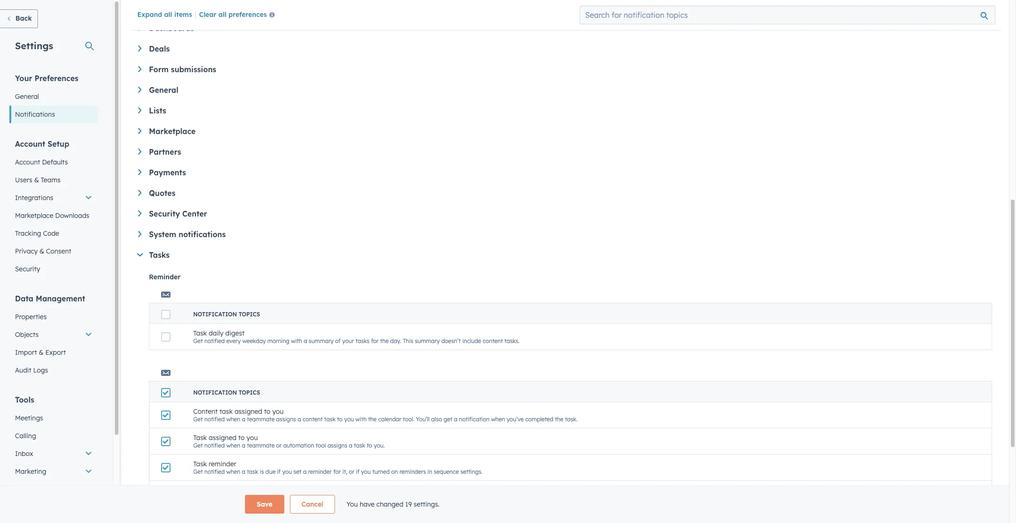 Task type: locate. For each thing, give the bounding box(es) containing it.
1 vertical spatial for
[[334, 468, 341, 475]]

your
[[342, 337, 354, 345]]

notified inside content task assigned to you get notified when a teammate assigns a content task to you with the calendar tool. you'll also get a notification when you've completed the task.
[[204, 416, 225, 423]]

in left note
[[319, 495, 324, 502]]

0 vertical spatial notification topics
[[193, 311, 260, 318]]

summary right this
[[415, 337, 440, 345]]

0 horizontal spatial for
[[334, 468, 341, 475]]

2 vertical spatial teammate
[[247, 495, 275, 502]]

1 task from the top
[[193, 329, 207, 337]]

0 horizontal spatial settings.
[[414, 500, 440, 509]]

0 horizontal spatial general
[[15, 92, 39, 101]]

partners button
[[138, 147, 993, 157]]

task left is
[[247, 468, 258, 475]]

content inside content task assigned to you get notified when a teammate assigns a content task to you with the calendar tool. you'll also get a notification when you've completed the task.
[[303, 416, 323, 423]]

caret image for security center
[[138, 210, 142, 216]]

content up the tool
[[303, 416, 323, 423]]

general down the your
[[15, 92, 39, 101]]

1 caret image from the top
[[138, 66, 142, 72]]

users
[[15, 176, 32, 184]]

a inside task daily digest get notified every weekday morning with a summary of your tasks for the day. this summary doesn't include content tasks.
[[304, 337, 307, 345]]

marketplace
[[149, 127, 196, 136], [15, 211, 53, 220]]

import
[[15, 348, 37, 357]]

center
[[182, 209, 207, 218]]

or for record
[[344, 495, 349, 502]]

caret image inside general dropdown button
[[138, 87, 142, 93]]

&
[[34, 176, 39, 184], [40, 247, 44, 255], [39, 348, 44, 357]]

0 horizontal spatial security
[[15, 265, 40, 273]]

0 vertical spatial &
[[34, 176, 39, 184]]

task
[[193, 329, 207, 337], [193, 434, 207, 442], [193, 460, 207, 468]]

when inside you're mentioned on a task record get notified when a teammate @mentions you in a note or logged activity on a task record.
[[226, 495, 240, 502]]

3 notified from the top
[[204, 442, 225, 449]]

teams
[[41, 176, 61, 184]]

caret image for tasks
[[137, 253, 143, 256]]

task left the daily
[[193, 329, 207, 337]]

& inside import & export link
[[39, 348, 44, 357]]

security inside account setup element
[[15, 265, 40, 273]]

1 all from the left
[[164, 10, 172, 19]]

to
[[264, 407, 271, 416], [337, 416, 343, 423], [238, 434, 245, 442], [367, 442, 372, 449]]

tracking
[[15, 229, 41, 238]]

1 vertical spatial teammate
[[247, 442, 275, 449]]

0 vertical spatial content
[[483, 337, 503, 345]]

reminder
[[209, 460, 237, 468], [308, 468, 332, 475]]

1 topics from the top
[[239, 311, 260, 318]]

dashboards
[[149, 23, 194, 33]]

with
[[291, 337, 302, 345], [356, 416, 367, 423]]

security center
[[149, 209, 207, 218]]

or for a
[[349, 468, 355, 475]]

all up dashboards
[[164, 10, 172, 19]]

you
[[272, 407, 284, 416], [344, 416, 354, 423], [247, 434, 258, 442], [282, 468, 292, 475], [361, 468, 371, 475], [308, 495, 318, 502]]

or inside the task reminder get notified when a task is due if you set a reminder for it, or if you turned on reminders in sequence settings.
[[349, 468, 355, 475]]

all for expand
[[164, 10, 172, 19]]

marketplace downloads link
[[9, 207, 98, 225]]

1 vertical spatial marketplace
[[15, 211, 53, 220]]

0 vertical spatial for
[[371, 337, 379, 345]]

teammate down is
[[247, 495, 275, 502]]

meetings link
[[9, 409, 98, 427]]

& inside privacy & consent link
[[40, 247, 44, 255]]

in inside you're mentioned on a task record get notified when a teammate @mentions you in a note or logged activity on a task record.
[[319, 495, 324, 502]]

0 vertical spatial assigned
[[235, 407, 262, 416]]

security down privacy
[[15, 265, 40, 273]]

3 caret image from the top
[[138, 107, 142, 113]]

notification
[[459, 416, 490, 423]]

2 horizontal spatial the
[[555, 416, 564, 423]]

& right privacy
[[40, 247, 44, 255]]

0 vertical spatial marketplace
[[149, 127, 196, 136]]

4 caret image from the top
[[138, 128, 142, 134]]

notification topics up digest
[[193, 311, 260, 318]]

marketplace up the partners
[[149, 127, 196, 136]]

a up mentioned
[[242, 442, 246, 449]]

due
[[266, 468, 276, 475]]

1 horizontal spatial if
[[356, 468, 360, 475]]

task up the tool
[[325, 416, 336, 423]]

0 vertical spatial teammate
[[247, 416, 275, 423]]

cancel button
[[290, 495, 335, 514]]

caret image inside the security center dropdown button
[[138, 210, 142, 216]]

1 notified from the top
[[204, 337, 225, 345]]

0 vertical spatial security
[[149, 209, 180, 218]]

1 horizontal spatial assigns
[[328, 442, 348, 449]]

or right note
[[344, 495, 349, 502]]

2 account from the top
[[15, 158, 40, 166]]

1 vertical spatial or
[[349, 468, 355, 475]]

caret image inside lists dropdown button
[[138, 107, 142, 113]]

code
[[43, 229, 59, 238]]

caret image inside the payments dropdown button
[[138, 169, 142, 175]]

reminder up mentioned
[[209, 460, 237, 468]]

0 vertical spatial account
[[15, 139, 45, 149]]

every
[[226, 337, 241, 345]]

objects
[[15, 330, 39, 339]]

tools
[[15, 395, 34, 405]]

the left task.
[[555, 416, 564, 423]]

in left sequence
[[428, 468, 432, 475]]

settings. right 19
[[414, 500, 440, 509]]

this
[[403, 337, 414, 345]]

assigns up task assigned to you get notified when a teammate or automation tool assigns a task to you.
[[276, 416, 296, 423]]

1 horizontal spatial with
[[356, 416, 367, 423]]

assigns right the tool
[[328, 442, 348, 449]]

4 notified from the top
[[204, 468, 225, 475]]

tasks.
[[505, 337, 520, 345]]

task inside task daily digest get notified every weekday morning with a summary of your tasks for the day. this summary doesn't include content tasks.
[[193, 329, 207, 337]]

2 get from the top
[[193, 416, 203, 423]]

on up save 'button' on the left of the page
[[249, 486, 257, 495]]

1 vertical spatial settings.
[[414, 500, 440, 509]]

security center button
[[138, 209, 993, 218]]

on inside the task reminder get notified when a task is due if you set a reminder for it, or if you turned on reminders in sequence settings.
[[392, 468, 398, 475]]

cancel
[[302, 500, 324, 509]]

0 horizontal spatial with
[[291, 337, 302, 345]]

1 horizontal spatial reminder
[[308, 468, 332, 475]]

a up save 'button' on the left of the page
[[259, 486, 263, 495]]

0 vertical spatial settings.
[[461, 468, 483, 475]]

for left it,
[[334, 468, 341, 475]]

task left you.
[[354, 442, 365, 449]]

caret image for lists
[[138, 107, 142, 113]]

2 topics from the top
[[239, 389, 260, 396]]

0 vertical spatial or
[[276, 442, 282, 449]]

1 vertical spatial content
[[303, 416, 323, 423]]

caret image left tasks
[[137, 253, 143, 256]]

for for task daily digest
[[371, 337, 379, 345]]

& right users
[[34, 176, 39, 184]]

0 horizontal spatial assigns
[[276, 416, 296, 423]]

back
[[15, 14, 32, 22]]

inbox
[[15, 450, 33, 458]]

2 notified from the top
[[204, 416, 225, 423]]

5 caret image from the top
[[138, 149, 142, 155]]

1 notification from the top
[[193, 311, 237, 318]]

security up 'system'
[[149, 209, 180, 218]]

2 vertical spatial caret image
[[137, 253, 143, 256]]

1 vertical spatial notification
[[193, 389, 237, 396]]

a left is
[[242, 468, 246, 475]]

19
[[405, 500, 412, 509]]

preferences
[[229, 10, 267, 19]]

the left calendar
[[368, 416, 377, 423]]

privacy
[[15, 247, 38, 255]]

get inside content task assigned to you get notified when a teammate assigns a content task to you with the calendar tool. you'll also get a notification when you've completed the task.
[[193, 416, 203, 423]]

or right it,
[[349, 468, 355, 475]]

notification up the daily
[[193, 311, 237, 318]]

caret image inside form submissions dropdown button
[[138, 66, 142, 72]]

notification up content
[[193, 389, 237, 396]]

1 horizontal spatial all
[[219, 10, 227, 19]]

calling
[[15, 432, 36, 440]]

integrations
[[15, 194, 53, 202]]

tool.
[[403, 416, 415, 423]]

0 vertical spatial assigns
[[276, 416, 296, 423]]

general down 'form'
[[149, 85, 178, 95]]

0 horizontal spatial summary
[[309, 337, 334, 345]]

1 vertical spatial account
[[15, 158, 40, 166]]

0 vertical spatial with
[[291, 337, 302, 345]]

completed
[[526, 416, 554, 423]]

task assigned to you get notified when a teammate or automation tool assigns a task to you.
[[193, 434, 385, 449]]

for inside the task reminder get notified when a task is due if you set a reminder for it, or if you turned on reminders in sequence settings.
[[334, 468, 341, 475]]

notified
[[204, 337, 225, 345], [204, 416, 225, 423], [204, 442, 225, 449], [204, 468, 225, 475], [204, 495, 225, 502]]

on right turned
[[392, 468, 398, 475]]

1 horizontal spatial security
[[149, 209, 180, 218]]

1 summary from the left
[[309, 337, 334, 345]]

& inside users & teams "link"
[[34, 176, 39, 184]]

1 horizontal spatial summary
[[415, 337, 440, 345]]

privacy & consent
[[15, 247, 71, 255]]

clear
[[199, 10, 217, 19]]

caret image inside system notifications dropdown button
[[138, 231, 142, 237]]

properties
[[15, 313, 47, 321]]

4 get from the top
[[193, 468, 203, 475]]

1 teammate from the top
[[247, 416, 275, 423]]

summary left of
[[309, 337, 334, 345]]

deals
[[149, 44, 170, 53]]

account up account defaults
[[15, 139, 45, 149]]

2 teammate from the top
[[247, 442, 275, 449]]

task inside the task reminder get notified when a task is due if you set a reminder for it, or if you turned on reminders in sequence settings.
[[193, 460, 207, 468]]

caret image left deals
[[138, 45, 142, 51]]

you.
[[374, 442, 385, 449]]

in inside the task reminder get notified when a task is due if you set a reminder for it, or if you turned on reminders in sequence settings.
[[428, 468, 432, 475]]

1 vertical spatial security
[[15, 265, 40, 273]]

& for teams
[[34, 176, 39, 184]]

0 horizontal spatial marketplace
[[15, 211, 53, 220]]

account for account defaults
[[15, 158, 40, 166]]

in
[[428, 468, 432, 475], [319, 495, 324, 502]]

topics
[[239, 311, 260, 318], [239, 389, 260, 396]]

form submissions
[[149, 65, 216, 74]]

account
[[15, 139, 45, 149], [15, 158, 40, 166]]

1 vertical spatial notification topics
[[193, 389, 260, 396]]

0 horizontal spatial content
[[303, 416, 323, 423]]

1 vertical spatial with
[[356, 416, 367, 423]]

1 vertical spatial topics
[[239, 389, 260, 396]]

marketplace down integrations
[[15, 211, 53, 220]]

caret image for deals
[[138, 45, 142, 51]]

a
[[304, 337, 307, 345], [242, 416, 246, 423], [298, 416, 301, 423], [454, 416, 458, 423], [242, 442, 246, 449], [349, 442, 353, 449], [242, 468, 246, 475], [303, 468, 307, 475], [259, 486, 263, 495], [242, 495, 246, 502], [325, 495, 329, 502], [400, 495, 404, 502]]

task inside task assigned to you get notified when a teammate or automation tool assigns a task to you.
[[193, 434, 207, 442]]

account up users
[[15, 158, 40, 166]]

0 vertical spatial task
[[193, 329, 207, 337]]

settings. right sequence
[[461, 468, 483, 475]]

export
[[45, 348, 66, 357]]

with left calendar
[[356, 416, 367, 423]]

for
[[371, 337, 379, 345], [334, 468, 341, 475]]

or inside you're mentioned on a task record get notified when a teammate @mentions you in a note or logged activity on a task record.
[[344, 495, 349, 502]]

caret image
[[138, 66, 142, 72], [138, 87, 142, 93], [138, 107, 142, 113], [138, 128, 142, 134], [138, 149, 142, 155], [138, 190, 142, 196], [138, 210, 142, 216], [138, 231, 142, 237]]

1 account from the top
[[15, 139, 45, 149]]

2 task from the top
[[193, 434, 207, 442]]

7 caret image from the top
[[138, 210, 142, 216]]

0 vertical spatial caret image
[[138, 45, 142, 51]]

teammate up is
[[247, 442, 275, 449]]

2 all from the left
[[219, 10, 227, 19]]

get inside task daily digest get notified every weekday morning with a summary of your tasks for the day. this summary doesn't include content tasks.
[[193, 337, 203, 345]]

notifications link
[[9, 105, 98, 123]]

caret image left payments
[[138, 169, 142, 175]]

& for export
[[39, 348, 44, 357]]

3 task from the top
[[193, 460, 207, 468]]

caret image inside quotes 'dropdown button'
[[138, 190, 142, 196]]

0 horizontal spatial all
[[164, 10, 172, 19]]

2 vertical spatial or
[[344, 495, 349, 502]]

caret image inside tasks dropdown button
[[137, 253, 143, 256]]

your preferences element
[[9, 73, 98, 123]]

Search for notification topics search field
[[580, 6, 996, 24]]

all for clear
[[219, 10, 227, 19]]

3 teammate from the top
[[247, 495, 275, 502]]

if right it,
[[356, 468, 360, 475]]

1 horizontal spatial settings.
[[461, 468, 483, 475]]

a up task assigned to you get notified when a teammate or automation tool assigns a task to you.
[[298, 416, 301, 423]]

1 horizontal spatial in
[[428, 468, 432, 475]]

of
[[335, 337, 341, 345]]

import & export link
[[9, 344, 98, 361]]

all right clear on the left top of the page
[[219, 10, 227, 19]]

you inside task assigned to you get notified when a teammate or automation tool assigns a task to you.
[[247, 434, 258, 442]]

0 horizontal spatial in
[[319, 495, 324, 502]]

a right morning
[[304, 337, 307, 345]]

notification topics up content
[[193, 389, 260, 396]]

0 vertical spatial topics
[[239, 311, 260, 318]]

with right morning
[[291, 337, 302, 345]]

0 vertical spatial in
[[428, 468, 432, 475]]

reminder right set
[[308, 468, 332, 475]]

1 horizontal spatial the
[[380, 337, 389, 345]]

1 vertical spatial assigned
[[209, 434, 237, 442]]

for inside task daily digest get notified every weekday morning with a summary of your tasks for the day. this summary doesn't include content tasks.
[[371, 337, 379, 345]]

digest
[[226, 329, 245, 337]]

1 get from the top
[[193, 337, 203, 345]]

1 vertical spatial &
[[40, 247, 44, 255]]

3 get from the top
[[193, 442, 203, 449]]

task inside the task reminder get notified when a task is due if you set a reminder for it, or if you turned on reminders in sequence settings.
[[247, 468, 258, 475]]

assigned inside content task assigned to you get notified when a teammate assigns a content task to you with the calendar tool. you'll also get a notification when you've completed the task.
[[235, 407, 262, 416]]

0 vertical spatial notification
[[193, 311, 237, 318]]

task for task reminder
[[193, 460, 207, 468]]

the left 'day.'
[[380, 337, 389, 345]]

or left automation
[[276, 442, 282, 449]]

0 horizontal spatial if
[[277, 468, 281, 475]]

1 horizontal spatial content
[[483, 337, 503, 345]]

assigned down content
[[209, 434, 237, 442]]

expand all items
[[137, 10, 192, 19]]

tools element
[[9, 395, 98, 523]]

task up you're
[[193, 460, 207, 468]]

5 get from the top
[[193, 495, 203, 502]]

all inside button
[[219, 10, 227, 19]]

caret image for form submissions
[[138, 66, 142, 72]]

caret image inside marketplace dropdown button
[[138, 128, 142, 134]]

notification topics
[[193, 311, 260, 318], [193, 389, 260, 396]]

2 vertical spatial task
[[193, 460, 207, 468]]

notifications
[[179, 230, 226, 239]]

task down content
[[193, 434, 207, 442]]

1 horizontal spatial for
[[371, 337, 379, 345]]

a right "get"
[[454, 416, 458, 423]]

assigned right content
[[235, 407, 262, 416]]

2 notification from the top
[[193, 389, 237, 396]]

marketplace inside account setup element
[[15, 211, 53, 220]]

1 vertical spatial task
[[193, 434, 207, 442]]

1 vertical spatial assigns
[[328, 442, 348, 449]]

it,
[[343, 468, 348, 475]]

partners
[[149, 147, 181, 157]]

if right due
[[277, 468, 281, 475]]

teammate up task assigned to you get notified when a teammate or automation tool assigns a task to you.
[[247, 416, 275, 423]]

notified inside the task reminder get notified when a task is due if you set a reminder for it, or if you turned on reminders in sequence settings.
[[204, 468, 225, 475]]

notification
[[193, 311, 237, 318], [193, 389, 237, 396]]

audit logs
[[15, 366, 48, 375]]

record
[[279, 486, 299, 495]]

5 notified from the top
[[204, 495, 225, 502]]

task for task daily digest
[[193, 329, 207, 337]]

2 vertical spatial &
[[39, 348, 44, 357]]

1 notification topics from the top
[[193, 311, 260, 318]]

2 caret image from the top
[[138, 87, 142, 93]]

for right tasks
[[371, 337, 379, 345]]

a right content
[[242, 416, 246, 423]]

1 vertical spatial caret image
[[138, 169, 142, 175]]

content left tasks.
[[483, 337, 503, 345]]

1 horizontal spatial marketplace
[[149, 127, 196, 136]]

general button
[[138, 85, 993, 95]]

caret image inside partners dropdown button
[[138, 149, 142, 155]]

task
[[220, 407, 233, 416], [325, 416, 336, 423], [354, 442, 365, 449], [247, 468, 258, 475], [265, 486, 278, 495], [405, 495, 417, 502]]

8 caret image from the top
[[138, 231, 142, 237]]

6 caret image from the top
[[138, 190, 142, 196]]

include
[[463, 337, 481, 345]]

& left export
[[39, 348, 44, 357]]

caret image inside deals dropdown button
[[138, 45, 142, 51]]

submissions
[[171, 65, 216, 74]]

1 vertical spatial in
[[319, 495, 324, 502]]

caret image
[[138, 45, 142, 51], [138, 169, 142, 175], [137, 253, 143, 256]]



Task type: describe. For each thing, give the bounding box(es) containing it.
save
[[257, 500, 273, 509]]

when inside the task reminder get notified when a task is due if you set a reminder for it, or if you turned on reminders in sequence settings.
[[226, 468, 240, 475]]

2 summary from the left
[[415, 337, 440, 345]]

save button
[[245, 495, 284, 514]]

morning
[[267, 337, 290, 345]]

users & teams link
[[9, 171, 98, 189]]

is
[[260, 468, 264, 475]]

account for account setup
[[15, 139, 45, 149]]

notifications
[[15, 110, 55, 119]]

calendar
[[378, 416, 402, 423]]

automation
[[283, 442, 314, 449]]

assigns inside task assigned to you get notified when a teammate or automation tool assigns a task to you.
[[328, 442, 348, 449]]

marketplace downloads
[[15, 211, 89, 220]]

turned
[[373, 468, 390, 475]]

you have changed 19 settings.
[[347, 500, 440, 509]]

task reminder get notified when a task is due if you set a reminder for it, or if you turned on reminders in sequence settings.
[[193, 460, 483, 475]]

deals button
[[138, 44, 993, 53]]

teammate inside you're mentioned on a task record get notified when a teammate @mentions you in a note or logged activity on a task record.
[[247, 495, 275, 502]]

teammate inside task assigned to you get notified when a teammate or automation tool assigns a task to you.
[[247, 442, 275, 449]]

you've
[[507, 416, 524, 423]]

assigned inside task assigned to you get notified when a teammate or automation tool assigns a task to you.
[[209, 434, 237, 442]]

calling link
[[9, 427, 98, 445]]

1 if from the left
[[277, 468, 281, 475]]

content
[[193, 407, 218, 416]]

integrations button
[[9, 189, 98, 207]]

a right set
[[303, 468, 307, 475]]

security link
[[9, 260, 98, 278]]

get inside task assigned to you get notified when a teammate or automation tool assigns a task to you.
[[193, 442, 203, 449]]

get inside you're mentioned on a task record get notified when a teammate @mentions you in a note or logged activity on a task record.
[[193, 495, 203, 502]]

logged
[[351, 495, 369, 502]]

dashboards button
[[138, 23, 993, 33]]

you inside you're mentioned on a task record get notified when a teammate @mentions you in a note or logged activity on a task record.
[[308, 495, 318, 502]]

caret image for marketplace
[[138, 128, 142, 134]]

quotes
[[149, 188, 176, 198]]

you'll
[[416, 416, 430, 423]]

teammate inside content task assigned to you get notified when a teammate assigns a content task to you with the calendar tool. you'll also get a notification when you've completed the task.
[[247, 416, 275, 423]]

task.
[[565, 416, 578, 423]]

0 horizontal spatial reminder
[[209, 460, 237, 468]]

marketplace for marketplace downloads
[[15, 211, 53, 220]]

@mentions
[[276, 495, 306, 502]]

a left 19
[[400, 495, 404, 502]]

reminder
[[149, 273, 181, 281]]

doesn't
[[442, 337, 461, 345]]

caret image for partners
[[138, 149, 142, 155]]

2 if from the left
[[356, 468, 360, 475]]

you're mentioned on a task record get notified when a teammate @mentions you in a note or logged activity on a task record.
[[193, 486, 437, 502]]

changed
[[377, 500, 404, 509]]

audit
[[15, 366, 31, 375]]

security for security
[[15, 265, 40, 273]]

marketplace for marketplace
[[149, 127, 196, 136]]

notified inside task daily digest get notified every weekday morning with a summary of your tasks for the day. this summary doesn't include content tasks.
[[204, 337, 225, 345]]

clear all preferences
[[199, 10, 267, 19]]

assigns inside content task assigned to you get notified when a teammate assigns a content task to you with the calendar tool. you'll also get a notification when you've completed the task.
[[276, 416, 296, 423]]

day.
[[390, 337, 402, 345]]

marketing
[[15, 467, 46, 476]]

also
[[431, 416, 442, 423]]

marketplace button
[[138, 127, 993, 136]]

the inside task daily digest get notified every weekday morning with a summary of your tasks for the day. this summary doesn't include content tasks.
[[380, 337, 389, 345]]

on right activity
[[392, 495, 399, 502]]

1 horizontal spatial general
[[149, 85, 178, 95]]

weekday
[[242, 337, 266, 345]]

you're
[[193, 486, 212, 495]]

notified inside you're mentioned on a task record get notified when a teammate @mentions you in a note or logged activity on a task record.
[[204, 495, 225, 502]]

daily
[[209, 329, 224, 337]]

tasks
[[149, 250, 170, 260]]

tasks
[[356, 337, 370, 345]]

security for security center
[[149, 209, 180, 218]]

import & export
[[15, 348, 66, 357]]

objects button
[[9, 326, 98, 344]]

preferences
[[35, 74, 78, 83]]

tracking code link
[[9, 225, 98, 242]]

task left record. at the left bottom of page
[[405, 495, 417, 502]]

expand
[[137, 10, 162, 19]]

clear all preferences button
[[199, 10, 279, 21]]

a left note
[[325, 495, 329, 502]]

or inside task assigned to you get notified when a teammate or automation tool assigns a task to you.
[[276, 442, 282, 449]]

caret image for quotes
[[138, 190, 142, 196]]

general inside your preferences 'element'
[[15, 92, 39, 101]]

data
[[15, 294, 33, 303]]

you
[[347, 500, 358, 509]]

properties link
[[9, 308, 98, 326]]

lists
[[149, 106, 166, 115]]

form submissions button
[[138, 65, 993, 74]]

quotes button
[[138, 188, 993, 198]]

task inside task assigned to you get notified when a teammate or automation tool assigns a task to you.
[[354, 442, 365, 449]]

data management
[[15, 294, 85, 303]]

with inside content task assigned to you get notified when a teammate assigns a content task to you with the calendar tool. you'll also get a notification when you've completed the task.
[[356, 416, 367, 423]]

record.
[[418, 495, 437, 502]]

system notifications button
[[138, 230, 993, 239]]

a up the task reminder get notified when a task is due if you set a reminder for it, or if you turned on reminders in sequence settings.
[[349, 442, 353, 449]]

account defaults
[[15, 158, 68, 166]]

general link
[[9, 88, 98, 105]]

defaults
[[42, 158, 68, 166]]

task daily digest get notified every weekday morning with a summary of your tasks for the day. this summary doesn't include content tasks.
[[193, 329, 520, 345]]

data management element
[[9, 293, 98, 379]]

payments
[[149, 168, 186, 177]]

downloads
[[55, 211, 89, 220]]

your preferences
[[15, 74, 78, 83]]

marketing button
[[9, 463, 98, 480]]

content task assigned to you get notified when a teammate assigns a content task to you with the calendar tool. you'll also get a notification when you've completed the task.
[[193, 407, 578, 423]]

caret image for payments
[[138, 169, 142, 175]]

account setup element
[[9, 139, 98, 278]]

get inside the task reminder get notified when a task is due if you set a reminder for it, or if you turned on reminders in sequence settings.
[[193, 468, 203, 475]]

task for task assigned to you
[[193, 434, 207, 442]]

tracking code
[[15, 229, 59, 238]]

& for consent
[[40, 247, 44, 255]]

users & teams
[[15, 176, 61, 184]]

account defaults link
[[9, 153, 98, 171]]

caret image for general
[[138, 87, 142, 93]]

expand all items button
[[137, 10, 192, 19]]

account setup
[[15, 139, 69, 149]]

lists button
[[138, 106, 993, 115]]

logs
[[33, 366, 48, 375]]

notified inside task assigned to you get notified when a teammate or automation tool assigns a task to you.
[[204, 442, 225, 449]]

content inside task daily digest get notified every weekday morning with a summary of your tasks for the day. this summary doesn't include content tasks.
[[483, 337, 503, 345]]

task right content
[[220, 407, 233, 416]]

system notifications
[[149, 230, 226, 239]]

when inside task assigned to you get notified when a teammate or automation tool assigns a task to you.
[[226, 442, 240, 449]]

set
[[294, 468, 302, 475]]

for for task reminder
[[334, 468, 341, 475]]

settings
[[15, 40, 53, 52]]

with inside task daily digest get notified every weekday morning with a summary of your tasks for the day. this summary doesn't include content tasks.
[[291, 337, 302, 345]]

system
[[149, 230, 176, 239]]

2 notification topics from the top
[[193, 389, 260, 396]]

a left save
[[242, 495, 246, 502]]

0 horizontal spatial the
[[368, 416, 377, 423]]

caret image for system notifications
[[138, 231, 142, 237]]

settings. inside the task reminder get notified when a task is due if you set a reminder for it, or if you turned on reminders in sequence settings.
[[461, 468, 483, 475]]

reminders
[[400, 468, 426, 475]]

items
[[174, 10, 192, 19]]

task up save 'button' on the left of the page
[[265, 486, 278, 495]]

form
[[149, 65, 169, 74]]



Task type: vqa. For each thing, say whether or not it's contained in the screenshot.
"Secondary Header" button at the top left
no



